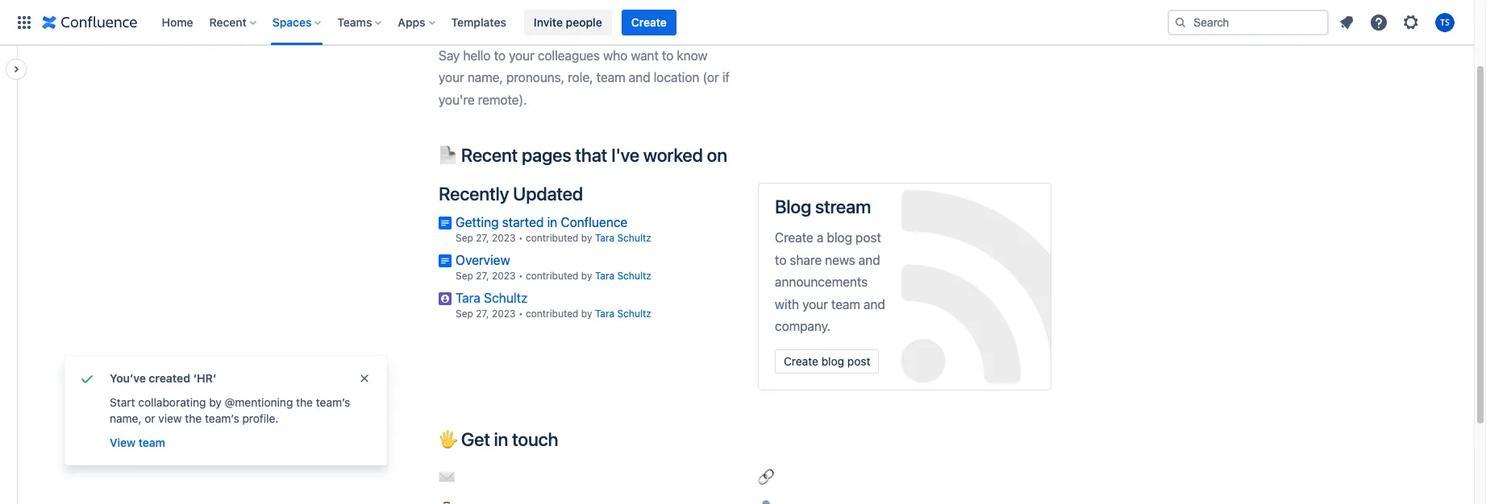 Task type: describe. For each thing, give the bounding box(es) containing it.
tara schultz link for confluence
[[595, 233, 652, 245]]

27, inside 'overview sep 27, 2023 • contributed by tara schultz'
[[476, 270, 489, 283]]

recent button
[[205, 9, 263, 35]]

teams button
[[333, 9, 388, 35]]

recent inside popup button
[[209, 15, 247, 29]]

create a blog post to share news and announcements with your team and company.
[[775, 231, 886, 334]]

create blog post button
[[775, 350, 880, 375]]

want
[[631, 48, 659, 63]]

🖐 get in touch
[[439, 429, 558, 451]]

by inside the tara schultz sep 27, 2023 • contributed by tara schultz
[[581, 308, 593, 321]]

people
[[566, 15, 602, 29]]

news
[[825, 253, 856, 268]]

blog stream
[[775, 196, 871, 218]]

blog inside button
[[822, 355, 845, 369]]

1 vertical spatial team's
[[205, 412, 239, 426]]

create for create a blog post to share news and announcements with your team and company.
[[775, 231, 814, 245]]

by inside 'overview sep 27, 2023 • contributed by tara schultz'
[[581, 270, 593, 283]]

templates
[[451, 15, 507, 29]]

post inside create a blog post to share news and announcements with your team and company.
[[856, 231, 882, 245]]

search image
[[1175, 16, 1187, 29]]

with
[[775, 297, 799, 312]]

profile.
[[242, 412, 279, 426]]

1 vertical spatial recent
[[461, 145, 518, 167]]

tara inside 'overview sep 27, 2023 • contributed by tara schultz'
[[595, 270, 615, 283]]

1 vertical spatial and
[[859, 253, 881, 268]]

view team link
[[108, 434, 167, 453]]

apps button
[[393, 9, 442, 35]]

to inside create a blog post to share news and announcements with your team and company.
[[775, 253, 787, 268]]

getting started in confluence link
[[456, 216, 628, 230]]

overview sep 27, 2023 • contributed by tara schultz
[[456, 254, 652, 283]]

templates link
[[447, 9, 511, 35]]

🖐
[[439, 429, 457, 451]]

spaces
[[273, 15, 312, 29]]

0 horizontal spatial your
[[439, 71, 464, 85]]

in for get
[[494, 429, 508, 451]]

get
[[461, 429, 490, 451]]

help icon image
[[1370, 13, 1389, 32]]

• inside getting started in confluence sep 27, 2023 • contributed by tara schultz
[[519, 233, 523, 245]]

post inside create blog post button
[[848, 355, 871, 369]]

notification icon image
[[1337, 13, 1357, 32]]

contributed inside getting started in confluence sep 27, 2023 • contributed by tara schultz
[[526, 233, 579, 245]]

or
[[145, 412, 155, 426]]

i've
[[611, 145, 640, 167]]

settings icon image
[[1402, 13, 1421, 32]]

view
[[158, 412, 182, 426]]

1 horizontal spatial team's
[[316, 396, 350, 410]]

who
[[603, 48, 628, 63]]

sep inside 'overview sep 27, 2023 • contributed by tara schultz'
[[456, 270, 473, 283]]

sep inside getting started in confluence sep 27, 2023 • contributed by tara schultz
[[456, 233, 473, 245]]

you've created 'hr'
[[110, 372, 217, 386]]

'hr'
[[193, 372, 217, 386]]

• inside 'overview sep 27, 2023 • contributed by tara schultz'
[[519, 270, 523, 283]]

in for started
[[547, 216, 558, 230]]

create for create
[[631, 15, 667, 29]]

view team
[[110, 436, 165, 450]]

✉️
[[439, 470, 458, 485]]

2023 inside getting started in confluence sep 27, 2023 • contributed by tara schultz
[[492, 233, 516, 245]]

pages
[[522, 145, 572, 167]]

(or
[[703, 71, 719, 85]]

that
[[575, 145, 608, 167]]

spaces button
[[268, 9, 328, 35]]

say
[[439, 48, 460, 63]]

home
[[162, 15, 193, 29]]

start collaborating by @mentioning the team's name, or view the team's profile.
[[110, 396, 350, 426]]

your inside create a blog post to share news and announcements with your team and company.
[[803, 297, 828, 312]]

banner containing home
[[0, 0, 1475, 45]]

📄 recent pages that i've worked on
[[439, 145, 727, 167]]

and inside 'say hello to your colleagues who want to know your name, pronouns, role, team and location (or if you're remote).'
[[629, 71, 651, 85]]

pronouns,
[[507, 71, 565, 85]]

collaborating
[[138, 396, 206, 410]]



Task type: vqa. For each thing, say whether or not it's contained in the screenshot.
the left team's
yes



Task type: locate. For each thing, give the bounding box(es) containing it.
tara schultz sep 27, 2023 • contributed by tara schultz
[[456, 291, 652, 321]]

• down 'overview sep 27, 2023 • contributed by tara schultz'
[[519, 308, 523, 321]]

create
[[631, 15, 667, 29], [775, 231, 814, 245], [784, 355, 819, 369]]

1 horizontal spatial in
[[547, 216, 558, 230]]

by down 'hr'
[[209, 396, 222, 410]]

recently
[[439, 183, 509, 205]]

and right news
[[859, 253, 881, 268]]

1 vertical spatial name,
[[110, 412, 142, 426]]

tara schultz
[[48, 2, 164, 28]]

by down 'overview sep 27, 2023 • contributed by tara schultz'
[[581, 308, 593, 321]]

name, inside 'say hello to your colleagues who want to know your name, pronouns, role, team and location (or if you're remote).'
[[468, 71, 503, 85]]

know
[[677, 48, 708, 63]]

2 vertical spatial team
[[139, 436, 165, 450]]

1 • from the top
[[519, 233, 523, 245]]

0 horizontal spatial the
[[185, 412, 202, 426]]

banner
[[0, 0, 1475, 45]]

0 vertical spatial recent
[[209, 15, 247, 29]]

2 horizontal spatial your
[[803, 297, 828, 312]]

2 vertical spatial and
[[864, 297, 886, 312]]

0 vertical spatial blog
[[827, 231, 853, 245]]

copy image
[[726, 146, 745, 165]]

0 vertical spatial name,
[[468, 71, 503, 85]]

2023 inside 'overview sep 27, 2023 • contributed by tara schultz'
[[492, 270, 516, 283]]

say hello to your colleagues who want to know your name, pronouns, role, team and location (or if you're remote).
[[439, 48, 733, 107]]

create for create blog post
[[784, 355, 819, 369]]

on
[[707, 145, 727, 167]]

contributed up the tara schultz sep 27, 2023 • contributed by tara schultz
[[526, 270, 579, 283]]

expand sidebar image
[[0, 53, 35, 86]]

schultz
[[93, 2, 164, 28], [617, 233, 652, 245], [617, 270, 652, 283], [484, 291, 528, 306], [617, 308, 652, 321]]

overview
[[456, 254, 510, 268]]

1 vertical spatial contributed
[[526, 270, 579, 283]]

1 vertical spatial sep
[[456, 270, 473, 283]]

1 sep from the top
[[456, 233, 473, 245]]

0 vertical spatial contributed
[[526, 233, 579, 245]]

name, down hello
[[468, 71, 503, 85]]

teams
[[337, 15, 372, 29]]

success image
[[77, 369, 97, 389]]

create up want
[[631, 15, 667, 29]]

team down or at left
[[139, 436, 165, 450]]

you're
[[439, 93, 475, 107]]

and down announcements
[[864, 297, 886, 312]]

2023
[[492, 233, 516, 245], [492, 270, 516, 283], [492, 308, 516, 321]]

your profile and preferences image
[[1436, 13, 1455, 32]]

📄
[[439, 145, 457, 167]]

sep inside the tara schultz sep 27, 2023 • contributed by tara schultz
[[456, 308, 473, 321]]

and down want
[[629, 71, 651, 85]]

tara schultz link for 2023
[[595, 270, 652, 283]]

0 vertical spatial the
[[296, 396, 313, 410]]

🔗
[[758, 470, 778, 485]]

name,
[[468, 71, 503, 85], [110, 412, 142, 426]]

3 • from the top
[[519, 308, 523, 321]]

create inside global element
[[631, 15, 667, 29]]

• down started
[[519, 233, 523, 245]]

created
[[149, 372, 190, 386]]

dismiss image
[[358, 373, 371, 386]]

3 27, from the top
[[476, 308, 489, 321]]

by
[[581, 233, 593, 245], [581, 270, 593, 283], [581, 308, 593, 321], [209, 396, 222, 410]]

invite people button
[[524, 9, 612, 35]]

the right view
[[185, 412, 202, 426]]

2 • from the top
[[519, 270, 523, 283]]

updated
[[513, 183, 583, 205]]

3 contributed from the top
[[526, 308, 579, 321]]

create blog post
[[784, 355, 871, 369]]

1 horizontal spatial team
[[597, 71, 626, 85]]

to right hello
[[494, 48, 506, 63]]

1 horizontal spatial name,
[[468, 71, 503, 85]]

view
[[110, 436, 136, 450]]

remote).
[[478, 93, 527, 107]]

worked
[[644, 145, 703, 167]]

0 vertical spatial sep
[[456, 233, 473, 245]]

team's
[[316, 396, 350, 410], [205, 412, 239, 426]]

team inside view team link
[[139, 436, 165, 450]]

post
[[856, 231, 882, 245], [848, 355, 871, 369]]

invite
[[534, 15, 563, 29]]

you've
[[110, 372, 146, 386]]

2 vertical spatial 27,
[[476, 308, 489, 321]]

share
[[790, 253, 822, 268]]

start
[[110, 396, 135, 410]]

tara schultz link for 27,
[[595, 308, 652, 321]]

0 vertical spatial your
[[509, 48, 535, 63]]

27, inside getting started in confluence sep 27, 2023 • contributed by tara schultz
[[476, 233, 489, 245]]

0 horizontal spatial recent
[[209, 15, 247, 29]]

appswitcher icon image
[[15, 13, 34, 32]]

contributed inside the tara schultz sep 27, 2023 • contributed by tara schultz
[[526, 308, 579, 321]]

@mentioning
[[225, 396, 293, 410]]

team down who
[[597, 71, 626, 85]]

schultz inside 'overview sep 27, 2023 • contributed by tara schultz'
[[617, 270, 652, 283]]

invite people
[[534, 15, 602, 29]]

overview link
[[456, 254, 510, 268]]

2 vertical spatial contributed
[[526, 308, 579, 321]]

2023 inside the tara schultz sep 27, 2023 • contributed by tara schultz
[[492, 308, 516, 321]]

0 vertical spatial and
[[629, 71, 651, 85]]

name, down start
[[110, 412, 142, 426]]

2 contributed from the top
[[526, 270, 579, 283]]

home link
[[157, 9, 198, 35]]

2 27, from the top
[[476, 270, 489, 283]]

create inside create a blog post to share news and announcements with your team and company.
[[775, 231, 814, 245]]

27, inside the tara schultz sep 27, 2023 • contributed by tara schultz
[[476, 308, 489, 321]]

in right get
[[494, 429, 508, 451]]

0 horizontal spatial team's
[[205, 412, 239, 426]]

a
[[817, 231, 824, 245]]

0 vertical spatial in
[[547, 216, 558, 230]]

by inside getting started in confluence sep 27, 2023 • contributed by tara schultz
[[581, 233, 593, 245]]

create up share
[[775, 231, 814, 245]]

2 horizontal spatial to
[[775, 253, 787, 268]]

1 vertical spatial the
[[185, 412, 202, 426]]

team down announcements
[[832, 297, 861, 312]]

location
[[654, 71, 700, 85]]

company.
[[775, 319, 831, 334]]

the
[[296, 396, 313, 410], [185, 412, 202, 426]]

colleagues
[[538, 48, 600, 63]]

1 2023 from the top
[[492, 233, 516, 245]]

blog inside create a blog post to share news and announcements with your team and company.
[[827, 231, 853, 245]]

2023 down overview
[[492, 270, 516, 283]]

0 vertical spatial 27,
[[476, 233, 489, 245]]

if
[[723, 71, 730, 85]]

1 vertical spatial create
[[775, 231, 814, 245]]

2023 down started
[[492, 233, 516, 245]]

0 horizontal spatial in
[[494, 429, 508, 451]]

create down company.
[[784, 355, 819, 369]]

2 vertical spatial create
[[784, 355, 819, 369]]

0 vertical spatial •
[[519, 233, 523, 245]]

3 sep from the top
[[456, 308, 473, 321]]

2 vertical spatial your
[[803, 297, 828, 312]]

1 vertical spatial in
[[494, 429, 508, 451]]

1 27, from the top
[[476, 233, 489, 245]]

your down announcements
[[803, 297, 828, 312]]

3 2023 from the top
[[492, 308, 516, 321]]

blog
[[775, 196, 812, 218]]

tara schultz link
[[595, 233, 652, 245], [595, 270, 652, 283], [456, 291, 528, 306], [595, 308, 652, 321]]

0 vertical spatial team's
[[316, 396, 350, 410]]

2 2023 from the top
[[492, 270, 516, 283]]

sep
[[456, 233, 473, 245], [456, 270, 473, 283], [456, 308, 473, 321]]

team inside create a blog post to share news and announcements with your team and company.
[[832, 297, 861, 312]]

recently updated
[[439, 183, 583, 205]]

2023 down overview 'link'
[[492, 308, 516, 321]]

your
[[509, 48, 535, 63], [439, 71, 464, 85], [803, 297, 828, 312]]

tara inside getting started in confluence sep 27, 2023 • contributed by tara schultz
[[595, 233, 615, 245]]

contributed down getting started in confluence 'link'
[[526, 233, 579, 245]]

0 vertical spatial team
[[597, 71, 626, 85]]

0 vertical spatial 2023
[[492, 233, 516, 245]]

blog right a
[[827, 231, 853, 245]]

contributed down 'overview sep 27, 2023 • contributed by tara schultz'
[[526, 308, 579, 321]]

1 vertical spatial your
[[439, 71, 464, 85]]

2 vertical spatial 2023
[[492, 308, 516, 321]]

started
[[502, 216, 544, 230]]

1 vertical spatial 27,
[[476, 270, 489, 283]]

contributed inside 'overview sep 27, 2023 • contributed by tara schultz'
[[526, 270, 579, 283]]

27,
[[476, 233, 489, 245], [476, 270, 489, 283], [476, 308, 489, 321]]

1 horizontal spatial to
[[662, 48, 674, 63]]

stream
[[815, 196, 871, 218]]

recent up recently
[[461, 145, 518, 167]]

contributed
[[526, 233, 579, 245], [526, 270, 579, 283], [526, 308, 579, 321]]

1 vertical spatial team
[[832, 297, 861, 312]]

copy image
[[557, 430, 576, 449]]

• inside the tara schultz sep 27, 2023 • contributed by tara schultz
[[519, 308, 523, 321]]

to left share
[[775, 253, 787, 268]]

getting
[[456, 216, 499, 230]]

role,
[[568, 71, 593, 85]]

blog down company.
[[822, 355, 845, 369]]

schultz inside getting started in confluence sep 27, 2023 • contributed by tara schultz
[[617, 233, 652, 245]]

to
[[494, 48, 506, 63], [662, 48, 674, 63], [775, 253, 787, 268]]

to right want
[[662, 48, 674, 63]]

1 vertical spatial post
[[848, 355, 871, 369]]

announcements
[[775, 275, 868, 290]]

0 horizontal spatial name,
[[110, 412, 142, 426]]

blog
[[827, 231, 853, 245], [822, 355, 845, 369]]

team inside 'say hello to your colleagues who want to know your name, pronouns, role, team and location (or if you're remote).'
[[597, 71, 626, 85]]

• up the tara schultz sep 27, 2023 • contributed by tara schultz
[[519, 270, 523, 283]]

0 horizontal spatial team
[[139, 436, 165, 450]]

in
[[547, 216, 558, 230], [494, 429, 508, 451]]

your down say
[[439, 71, 464, 85]]

global element
[[10, 0, 1165, 45]]

1 horizontal spatial recent
[[461, 145, 518, 167]]

recent right home at the top of the page
[[209, 15, 247, 29]]

1 vertical spatial blog
[[822, 355, 845, 369]]

hello
[[463, 48, 491, 63]]

in inside getting started in confluence sep 27, 2023 • contributed by tara schultz
[[547, 216, 558, 230]]

2 vertical spatial •
[[519, 308, 523, 321]]

team's left profile.
[[205, 412, 239, 426]]

getting started in confluence sep 27, 2023 • contributed by tara schultz
[[456, 216, 652, 245]]

2 horizontal spatial team
[[832, 297, 861, 312]]

name, inside start collaborating by @mentioning the team's name, or view the team's profile.
[[110, 412, 142, 426]]

your up pronouns,
[[509, 48, 535, 63]]

2 vertical spatial sep
[[456, 308, 473, 321]]

and
[[629, 71, 651, 85], [859, 253, 881, 268], [864, 297, 886, 312]]

apps
[[398, 15, 426, 29]]

by up the tara schultz sep 27, 2023 • contributed by tara schultz
[[581, 270, 593, 283]]

0 vertical spatial create
[[631, 15, 667, 29]]

1 horizontal spatial your
[[509, 48, 535, 63]]

1 horizontal spatial the
[[296, 396, 313, 410]]

1 vertical spatial 2023
[[492, 270, 516, 283]]

by inside start collaborating by @mentioning the team's name, or view the team's profile.
[[209, 396, 222, 410]]

in down updated
[[547, 216, 558, 230]]

tara
[[48, 2, 88, 28], [595, 233, 615, 245], [595, 270, 615, 283], [456, 291, 481, 306], [595, 308, 615, 321]]

0 vertical spatial post
[[856, 231, 882, 245]]

Search field
[[1168, 9, 1329, 35]]

team's right @mentioning
[[316, 396, 350, 410]]

by down confluence
[[581, 233, 593, 245]]

confluence
[[561, 216, 628, 230]]

create link
[[622, 9, 677, 35]]

create inside button
[[784, 355, 819, 369]]

1 vertical spatial •
[[519, 270, 523, 283]]

2 sep from the top
[[456, 270, 473, 283]]

•
[[519, 233, 523, 245], [519, 270, 523, 283], [519, 308, 523, 321]]

the right @mentioning
[[296, 396, 313, 410]]

0 horizontal spatial to
[[494, 48, 506, 63]]

confluence image
[[42, 13, 138, 32], [42, 13, 138, 32]]

touch
[[512, 429, 558, 451]]

recent
[[209, 15, 247, 29], [461, 145, 518, 167]]

1 contributed from the top
[[526, 233, 579, 245]]



